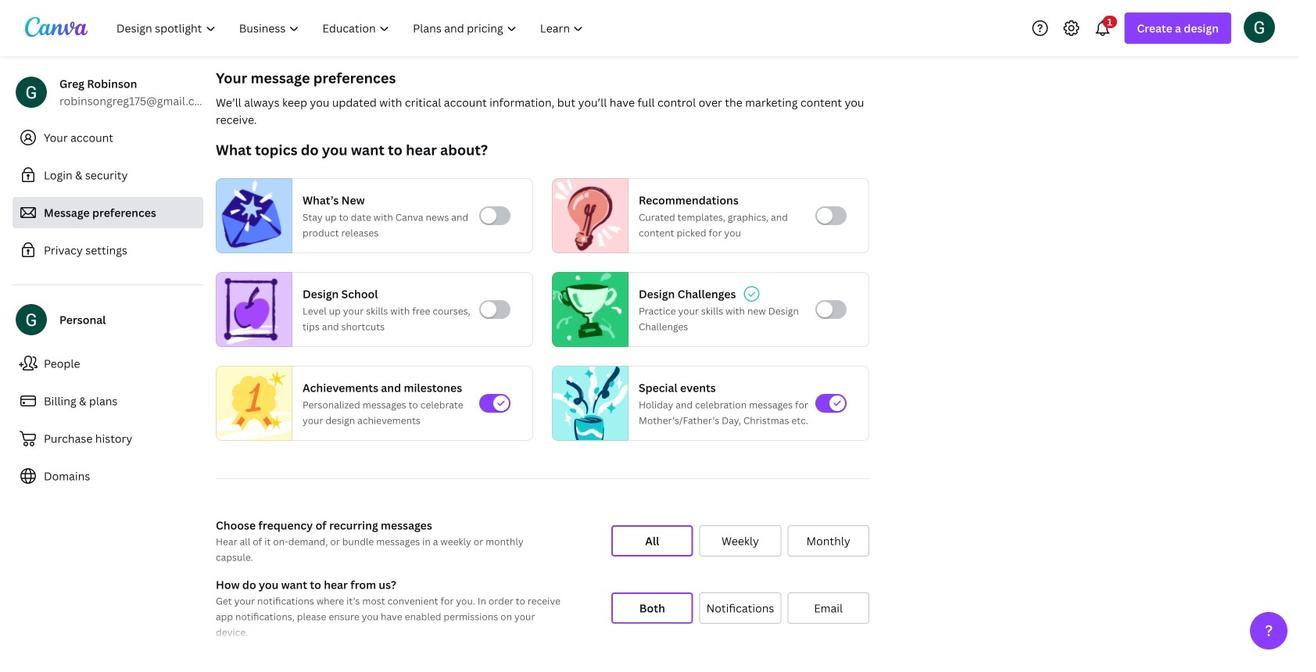 Task type: vqa. For each thing, say whether or not it's contained in the screenshot.
Topic image
yes



Task type: locate. For each thing, give the bounding box(es) containing it.
greg robinson image
[[1244, 12, 1275, 43]]

topic image
[[217, 178, 285, 253], [553, 178, 622, 253], [217, 272, 285, 347], [553, 272, 622, 347], [217, 363, 292, 444], [553, 363, 628, 444]]

None button
[[611, 525, 693, 557], [700, 525, 781, 557], [788, 525, 870, 557], [611, 593, 693, 624], [700, 593, 781, 624], [788, 593, 870, 624], [611, 525, 693, 557], [700, 525, 781, 557], [788, 525, 870, 557], [611, 593, 693, 624], [700, 593, 781, 624], [788, 593, 870, 624]]

top level navigation element
[[106, 13, 597, 44]]



